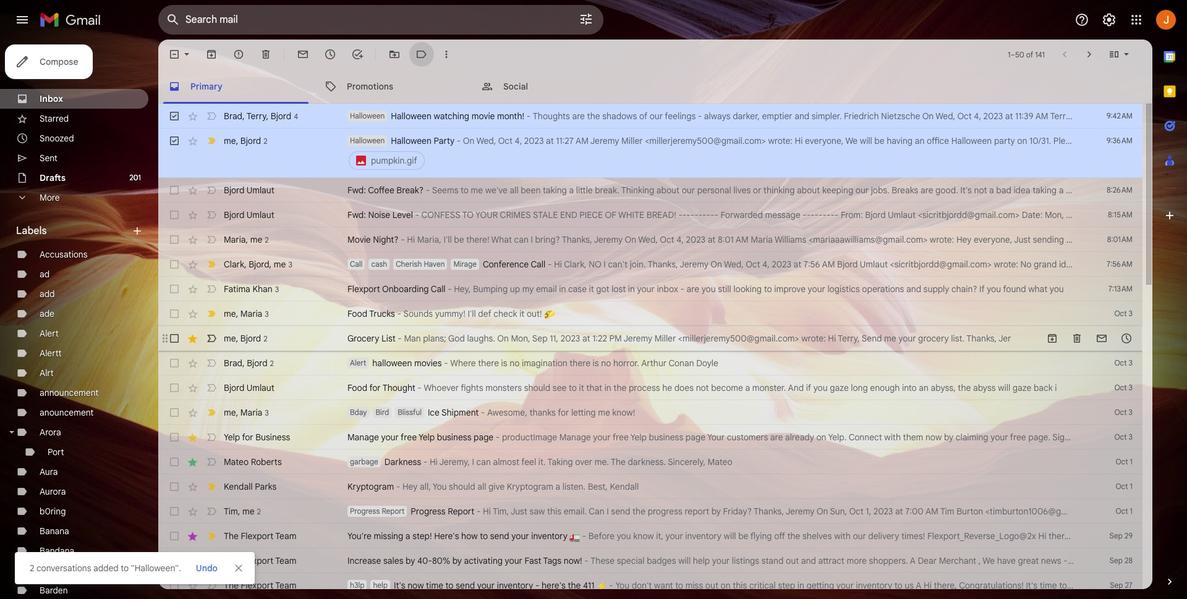 Task type: vqa. For each thing, say whether or not it's contained in the screenshot.


Task type: locate. For each thing, give the bounding box(es) containing it.
gaze left "back"
[[1013, 383, 1032, 394]]

2 gaze from the left
[[1013, 383, 1032, 394]]

alert inside labels navigation
[[40, 328, 59, 340]]

onboarding
[[382, 284, 429, 295]]

0 horizontal spatial we
[[846, 135, 858, 147]]

5 row from the top
[[158, 228, 1154, 252]]

me up the yelp for business
[[224, 407, 236, 418]]

friendly
[[1073, 234, 1103, 246]]

sep left 27
[[1110, 581, 1123, 591]]

report up the you're missing a step! here's how to send your inventory
[[448, 507, 475, 518]]

2 oct 3 from the top
[[1115, 359, 1133, 368]]

you left don't
[[616, 581, 630, 592]]

inbox
[[40, 93, 63, 105]]

row containing mateo roberts
[[158, 450, 1143, 475]]

- before you know it, your inventory will be flying off the shelves with our delivery times! flexport_reverse_logo@2x hi there, don't forget to begin your shi
[[580, 531, 1187, 542]]

call left the "hey,"
[[431, 284, 446, 295]]

at inside cell
[[546, 135, 554, 147]]

0 horizontal spatial report
[[382, 507, 405, 516]]

hi right us
[[924, 581, 932, 592]]

0 horizontal spatial manage
[[348, 432, 379, 443]]

🌮 image
[[544, 310, 555, 320]]

0 horizontal spatial no
[[510, 358, 520, 369]]

1 horizontal spatial progress
[[411, 507, 446, 518]]

productimage
[[502, 432, 557, 443]]

jeremy up shelves
[[786, 507, 815, 518]]

settings image
[[1102, 12, 1117, 27]]

a left conferenc
[[1145, 259, 1150, 270]]

j
[[1184, 507, 1187, 518]]

2 me , bjord 2 from the top
[[224, 333, 268, 344]]

progress inside progress report progress report - hi tim, just saw this email. can i send the progress report by friday? thanks, jeremy on sun, oct 1, 2023 at 7:00 am tim burton <timburton1006@gmail.com> wrote: hello jeremy, j
[[350, 507, 380, 516]]

0 horizontal spatial can
[[477, 457, 491, 468]]

0 horizontal spatial progress
[[350, 507, 380, 516]]

to left us
[[895, 581, 903, 592]]

2 oct 1 from the top
[[1116, 482, 1133, 492]]

1 horizontal spatial kryptogram
[[507, 482, 553, 493]]

2 business from the left
[[649, 432, 684, 443]]

1 vertical spatial we
[[983, 556, 995, 567]]

now
[[1115, 185, 1131, 196], [926, 432, 942, 443], [408, 581, 424, 592]]

everyone, down simpler.
[[805, 135, 844, 147]]

0 vertical spatial <millerjeremy500@gmail.com>
[[645, 135, 766, 147]]

1 horizontal spatial of
[[1027, 50, 1034, 59]]

0 vertical spatial idea
[[1014, 185, 1031, 196]]

1 oct 3 from the top
[[1115, 309, 1133, 319]]

oct 3 for productimage manage your free yelp business page your customers are already on yelp. connect with them now by claiming your free page. sign up
[[1115, 433, 1133, 442]]

miss
[[686, 581, 703, 592]]

0 horizontal spatial of
[[639, 111, 648, 122]]

undo
[[196, 563, 218, 575]]

brad , bjord 2
[[224, 358, 274, 369]]

1 horizontal spatial there,
[[1049, 531, 1072, 542]]

2 vertical spatial it
[[579, 383, 584, 394]]

- inside cell
[[457, 135, 461, 147]]

me , bjord 2 up brad , bjord 2
[[224, 333, 268, 344]]

1 time from the left
[[426, 581, 443, 592]]

alert for alert
[[40, 328, 59, 340]]

already
[[785, 432, 814, 443]]

with down sun,
[[834, 531, 851, 542]]

hey up chain?
[[957, 234, 972, 246]]

wrote: inside cell
[[768, 135, 793, 147]]

0 horizontal spatial is
[[501, 358, 508, 369]]

10/31.
[[1030, 135, 1052, 147]]

1 mateo from the left
[[224, 457, 249, 468]]

it left that
[[579, 383, 584, 394]]

umlaut for fwd: coffee break? - seems to me we've all been taking a little break. thinking about our personal lives or thinking about keeping our jobs. breaks are good. it's not a bad idea taking a break every now and then. i
[[247, 185, 275, 196]]

1 vertical spatial a
[[916, 581, 922, 592]]

0 horizontal spatial hey
[[403, 482, 418, 493]]

bjord
[[271, 110, 291, 122], [240, 135, 261, 146], [224, 185, 245, 196], [224, 210, 245, 221], [865, 210, 886, 221], [249, 259, 269, 270], [837, 259, 858, 270], [240, 333, 261, 344], [247, 358, 268, 369], [224, 383, 245, 394]]

2023 up party
[[984, 111, 1003, 122]]

for right invitation
[[1143, 234, 1154, 246]]

attract
[[818, 556, 845, 567]]

sep for sep 27
[[1110, 581, 1123, 591]]

2 time from the left
[[1040, 581, 1057, 592]]

thanks, up flying
[[754, 507, 784, 518]]

looking
[[734, 284, 762, 295]]

1 50 of 141
[[1008, 50, 1045, 59]]

the flexport team for you're missing a step! here's how to send your inventory
[[224, 531, 297, 542]]

0 horizontal spatial time
[[426, 581, 443, 592]]

2 inside alert
[[30, 563, 34, 575]]

there, for don't
[[1049, 531, 1072, 542]]

the left abyss
[[958, 383, 971, 394]]

1 brad from the top
[[224, 110, 242, 122]]

jeremy
[[590, 135, 619, 147], [594, 234, 623, 246], [680, 259, 709, 270], [624, 333, 653, 344], [786, 507, 815, 518]]

2 bjord umlaut from the top
[[224, 210, 275, 221]]

are left good.
[[921, 185, 934, 196]]

2 brad from the top
[[224, 358, 242, 369]]

hi left tim,
[[483, 507, 491, 518]]

None checkbox
[[168, 48, 181, 61], [168, 110, 181, 122], [168, 209, 181, 221], [168, 283, 181, 296], [168, 357, 181, 370], [168, 382, 181, 395], [168, 407, 181, 419], [168, 456, 181, 469], [168, 481, 181, 494], [168, 506, 181, 518], [168, 531, 181, 543], [168, 48, 181, 61], [168, 110, 181, 122], [168, 209, 181, 221], [168, 283, 181, 296], [168, 357, 181, 370], [168, 382, 181, 395], [168, 407, 181, 419], [168, 456, 181, 469], [168, 481, 181, 494], [168, 506, 181, 518], [168, 531, 181, 543]]

move to image
[[388, 48, 401, 61]]

1 vertical spatial me , bjord 2
[[224, 333, 268, 344]]

then.
[[1150, 185, 1170, 196]]

support image
[[1075, 12, 1090, 27]]

improve
[[774, 284, 806, 295]]

1 business from the left
[[437, 432, 472, 443]]

1 bjord umlaut from the top
[[224, 185, 275, 196]]

sep for sep 29
[[1110, 532, 1123, 541]]

and
[[795, 111, 810, 122], [1133, 185, 1148, 196], [907, 284, 922, 295], [801, 556, 816, 567]]

1 vertical spatial now
[[926, 432, 942, 443]]

miller
[[622, 135, 643, 147], [655, 333, 676, 344]]

1 horizontal spatial manage
[[560, 432, 591, 443]]

14 row from the top
[[158, 450, 1143, 475]]

mark as unread image
[[297, 48, 309, 61]]

cherish
[[396, 260, 422, 269]]

1 horizontal spatial kendall
[[610, 482, 639, 493]]

tim left 'burton'
[[941, 507, 955, 518]]

inventory up tags
[[531, 531, 568, 542]]

a left little
[[569, 185, 574, 196]]

good.
[[936, 185, 958, 196]]

2 no from the left
[[601, 358, 611, 369]]

2 team from the top
[[275, 556, 297, 567]]

operations
[[862, 284, 904, 295]]

1 page from the left
[[474, 432, 494, 443]]

your left shi
[[1158, 531, 1175, 542]]

1 horizontal spatial send
[[490, 531, 509, 542]]

labels image
[[416, 48, 428, 61]]

team for increase sales by 40-80% by activating your fast tags now!
[[275, 556, 297, 567]]

a left listen. in the left bottom of the page
[[556, 482, 560, 493]]

i'll right "maria,"
[[444, 234, 452, 246]]

0 horizontal spatial there
[[478, 358, 499, 369]]

your left inbox on the right of the page
[[637, 284, 655, 295]]

food left trucks
[[348, 309, 367, 320]]

0 horizontal spatial a
[[910, 556, 916, 567]]

email.
[[564, 507, 587, 518]]

toolbar
[[1040, 333, 1139, 345]]

0 vertical spatial just
[[1014, 234, 1031, 246]]

3 oct 3 from the top
[[1115, 383, 1133, 393]]

tab list
[[1153, 40, 1187, 555], [158, 69, 1153, 104]]

16 row from the top
[[158, 500, 1187, 524]]

row
[[158, 104, 1187, 129], [158, 129, 1187, 178], [158, 178, 1175, 203], [158, 203, 1187, 228], [158, 228, 1154, 252], [158, 252, 1187, 277], [158, 277, 1143, 302], [158, 302, 1143, 327], [158, 327, 1143, 351], [158, 351, 1143, 376], [158, 376, 1143, 401], [158, 401, 1143, 426], [158, 426, 1143, 450], [158, 450, 1143, 475], [158, 475, 1143, 500], [158, 500, 1187, 524], [158, 524, 1187, 549], [158, 549, 1187, 574], [158, 574, 1187, 599]]

to right seems
[[461, 185, 469, 196]]

2 vertical spatial team
[[275, 581, 297, 592]]

alert down grocery at the bottom left of the page
[[350, 359, 366, 368]]

main content containing primary
[[158, 40, 1187, 600]]

0 vertical spatial be
[[875, 135, 885, 147]]

<sicritbjordd@gmail.com> up 'supply' on the top right of page
[[890, 259, 992, 270]]

1 horizontal spatial a
[[916, 581, 922, 592]]

0 vertical spatial me , maria 3
[[224, 308, 269, 319]]

None search field
[[158, 5, 604, 35]]

4, inside cell
[[515, 135, 522, 147]]

am right 7:56
[[822, 259, 835, 270]]

1 vertical spatial this
[[733, 581, 747, 592]]

1 horizontal spatial miller
[[655, 333, 676, 344]]

0 horizontal spatial now
[[408, 581, 424, 592]]

15 row from the top
[[158, 475, 1143, 500]]

0 horizontal spatial everyone,
[[805, 135, 844, 147]]

0 horizontal spatial there,
[[934, 581, 957, 592]]

hi down halloween halloween watching movie month! - thoughts are the shadows of our feelings - always darker, emptier and simpler. friedrich nietzsche on wed, oct 4, 2023 at 11:39 am terry turtle <terryturtle85@gmail.c at top
[[795, 135, 803, 147]]

this
[[547, 507, 562, 518], [733, 581, 747, 592]]

0 horizontal spatial about
[[657, 185, 680, 196]]

aurora
[[40, 487, 66, 498]]

🚛 image
[[570, 532, 580, 543]]

1 horizontal spatial help
[[693, 556, 710, 567]]

all left the been at the top left of the page
[[510, 185, 519, 196]]

movie
[[472, 111, 495, 122]]

if
[[980, 284, 985, 295]]

thanks, left jer
[[967, 333, 997, 344]]

1 horizontal spatial about
[[797, 185, 820, 196]]

tab list right 7:13 am
[[1153, 40, 1187, 555]]

2 horizontal spatial be
[[875, 135, 885, 147]]

with
[[885, 432, 901, 443], [834, 531, 851, 542]]

be left having
[[875, 135, 885, 147]]

date:
[[1022, 210, 1043, 221]]

0 vertical spatial not
[[974, 185, 987, 196]]

office
[[927, 135, 949, 147]]

2 horizontal spatial yelp
[[631, 432, 647, 443]]

<terryturtle85@gmail.c
[[1098, 111, 1187, 122]]

row containing clark
[[158, 252, 1187, 277]]

logistics
[[828, 284, 860, 295]]

inbox link
[[40, 93, 63, 105]]

of right 50
[[1027, 50, 1034, 59]]

progress down all,
[[411, 507, 446, 518]]

inventory
[[531, 531, 568, 542], [685, 531, 722, 542], [497, 581, 533, 592], [856, 581, 893, 592]]

0 vertical spatial on
[[1018, 135, 1027, 147]]

jeremy,
[[439, 457, 470, 468], [1151, 507, 1182, 518]]

with left them
[[885, 432, 901, 443]]

6 row from the top
[[158, 252, 1187, 277]]

1 horizontal spatial everyone,
[[974, 234, 1013, 246]]

no
[[589, 259, 602, 270]]

fatima khan 3
[[224, 284, 279, 295]]

can left almost at the bottom of page
[[477, 457, 491, 468]]

0 horizontal spatial free
[[401, 432, 417, 443]]

me , maria 3
[[224, 308, 269, 319], [224, 407, 269, 418]]

report
[[448, 507, 475, 518], [382, 507, 405, 516]]

imagination
[[522, 358, 568, 369]]

feel
[[522, 457, 536, 468]]

0 vertical spatial an
[[915, 135, 925, 147]]

food for food for thought - whoever fights monsters should see to it that in the process he does not become a monster. and if you gaze long enough into an abyss, the abyss will gaze back i
[[348, 383, 367, 394]]

on inside cell
[[1018, 135, 1027, 147]]

crimes
[[500, 210, 531, 221]]

main content
[[158, 40, 1187, 600]]

1 vertical spatial everyone,
[[974, 234, 1013, 246]]

this left the critical
[[733, 581, 747, 592]]

2 conversations added to "halloween".
[[30, 563, 181, 575]]

2 row from the top
[[158, 129, 1187, 178]]

13 row from the top
[[158, 426, 1143, 450]]

2 inside maria , me 2
[[265, 235, 269, 245]]

become
[[711, 383, 743, 394]]

will down friday?
[[724, 531, 736, 542]]

listings
[[732, 556, 760, 567]]

11:27
[[556, 135, 574, 147]]

idea left "was"
[[1059, 259, 1076, 270]]

0 vertical spatial we
[[846, 135, 858, 147]]

kendall right "best,"
[[610, 482, 639, 493]]

on right party
[[1018, 135, 1027, 147]]

0 horizontal spatial send
[[456, 581, 475, 592]]

0 horizontal spatial yelp
[[224, 432, 240, 443]]

1 fwd: from the top
[[348, 185, 366, 196]]

darker,
[[733, 111, 760, 122]]

add
[[40, 289, 55, 300]]

1 me , maria 3 from the top
[[224, 308, 269, 319]]

on right party
[[463, 135, 475, 147]]

it's down 'sales'
[[394, 581, 405, 592]]

inventory down shoppers.
[[856, 581, 893, 592]]

0 vertical spatial <sicritbjordd@gmail.com>
[[918, 210, 1020, 221]]

7,
[[1084, 210, 1090, 221]]

0 horizontal spatial should
[[449, 482, 475, 493]]

2 vertical spatial bjord umlaut
[[224, 383, 275, 394]]

labels navigation
[[0, 40, 158, 600]]

3 free from the left
[[1010, 432, 1026, 443]]

1 gaze from the left
[[830, 383, 849, 394]]

gaze left long
[[830, 383, 849, 394]]

1 the flexport team from the top
[[224, 531, 297, 542]]

gmail image
[[40, 7, 107, 32]]

0 vertical spatial help
[[693, 556, 710, 567]]

2 manage from the left
[[560, 432, 591, 443]]

maria down fwd: noise level - confess to your crimes stale end piece of white bread! ---------- forwarded message --------- from: bjord umlaut <sicritbjordd@gmail.com> date: mon, aug 7, 2023 at 10:58 am subjec
[[751, 234, 773, 246]]

1 vertical spatial alert
[[350, 359, 366, 368]]

0 vertical spatial begin
[[1134, 531, 1156, 542]]

flexport for sep 27
[[241, 581, 273, 592]]

terry,
[[838, 333, 860, 344]]

0 horizontal spatial jeremy,
[[439, 457, 470, 468]]

am right 10:58
[[1147, 210, 1160, 221]]

and left 'supply' on the top right of page
[[907, 284, 922, 295]]

alert for alert halloween movies - where there is no imagination there is no horror. arthur conan doyle
[[350, 359, 366, 368]]

0 vertical spatial fwd:
[[348, 185, 366, 196]]

1 horizontal spatial is
[[593, 358, 599, 369]]

201
[[129, 173, 141, 182]]

0 vertical spatial alert
[[40, 328, 59, 340]]

0 horizontal spatial mateo
[[224, 457, 249, 468]]

hi down <timburton1006@gmail.com>
[[1039, 531, 1047, 542]]

1 horizontal spatial alert
[[350, 359, 366, 368]]

kendall up tim , me 2
[[224, 482, 253, 493]]

bumping
[[473, 284, 508, 295]]

gaze
[[830, 383, 849, 394], [1013, 383, 1032, 394]]

1 horizontal spatial it's
[[961, 185, 972, 196]]

cell
[[348, 135, 1187, 172]]

nietzsche
[[881, 111, 920, 122]]

wed, inside cell
[[477, 135, 496, 147]]

row containing maria
[[158, 228, 1154, 252]]

3 bjord umlaut from the top
[[224, 383, 275, 394]]

drafts link
[[40, 173, 66, 184]]

that
[[586, 383, 602, 394]]

1 horizontal spatial can
[[514, 234, 529, 246]]

1 food from the top
[[348, 309, 367, 320]]

2 the flexport team from the top
[[224, 556, 297, 567]]

there, left don't
[[1049, 531, 1072, 542]]

None checkbox
[[168, 135, 181, 147], [168, 184, 181, 197], [168, 234, 181, 246], [168, 259, 181, 271], [168, 308, 181, 320], [168, 333, 181, 345], [168, 432, 181, 444], [168, 580, 181, 592], [168, 135, 181, 147], [168, 184, 181, 197], [168, 234, 181, 246], [168, 259, 181, 271], [168, 308, 181, 320], [168, 333, 181, 345], [168, 432, 181, 444], [168, 580, 181, 592]]

on inside cell
[[463, 135, 475, 147]]

it left out!
[[520, 309, 525, 320]]

for
[[1143, 234, 1154, 246], [370, 383, 381, 394], [558, 408, 569, 419], [242, 432, 253, 443]]

will right the badges
[[679, 556, 691, 567]]

anouncement
[[40, 408, 94, 419]]

was
[[1078, 259, 1094, 270]]

2
[[264, 136, 268, 146], [265, 235, 269, 245], [264, 334, 268, 344], [270, 359, 274, 368], [257, 507, 261, 517], [30, 563, 34, 575]]

on right miss
[[721, 581, 731, 592]]

hi left "maria,"
[[407, 234, 415, 246]]

report inside progress report progress report - hi tim, just saw this email. can i send the progress report by friday? thanks, jeremy on sun, oct 1, 2023 at 7:00 am tim burton <timburton1006@gmail.com> wrote: hello jeremy, j
[[382, 507, 405, 516]]

jeremy down shadows on the top right of page
[[590, 135, 619, 147]]

1 horizontal spatial no
[[601, 358, 611, 369]]

it's now time to send your inventory - here's the 411
[[394, 581, 597, 592]]

0 vertical spatial there,
[[1049, 531, 1072, 542]]

0 horizontal spatial all
[[478, 482, 486, 493]]

1 about from the left
[[657, 185, 680, 196]]

sep 27
[[1110, 581, 1133, 591]]

everyone,
[[805, 135, 844, 147], [974, 234, 1013, 246]]

compose
[[40, 56, 78, 67]]

an
[[915, 135, 925, 147], [919, 383, 929, 394]]

hello
[[1130, 507, 1150, 518]]

to right looking
[[764, 284, 772, 295]]

1 vertical spatial <sicritbjordd@gmail.com>
[[890, 259, 992, 270]]

0 horizontal spatial alert
[[40, 328, 59, 340]]

not right does on the right
[[696, 383, 709, 394]]

1 no from the left
[[510, 358, 520, 369]]

toggle split pane mode image
[[1108, 48, 1121, 61]]

and left simpler.
[[795, 111, 810, 122]]

social
[[503, 81, 528, 92]]

8:15 am
[[1108, 210, 1133, 220]]

is up monsters
[[501, 358, 508, 369]]

1 team from the top
[[275, 531, 297, 542]]

0 horizontal spatial terry
[[247, 110, 266, 122]]

there right where
[[478, 358, 499, 369]]

older image
[[1084, 48, 1096, 61]]

jeremy inside cell
[[590, 135, 619, 147]]

out right miss
[[706, 581, 719, 592]]

ade link
[[40, 309, 54, 320]]

3 yelp from the left
[[631, 432, 647, 443]]

grocery
[[918, 333, 949, 344]]

28
[[1125, 557, 1133, 566]]

be
[[875, 135, 885, 147], [454, 234, 464, 246], [739, 531, 749, 542]]

about left keeping in the top of the page
[[797, 185, 820, 196]]

here's
[[434, 531, 459, 542]]

the flexport team
[[224, 531, 297, 542], [224, 556, 297, 567], [224, 581, 297, 592]]

maria , me 2
[[224, 234, 269, 245]]

on left the yelp.
[[817, 432, 827, 443]]

yelp up darkness.
[[631, 432, 647, 443]]

halloween
[[372, 358, 412, 369]]

3 oct 1 from the top
[[1116, 507, 1133, 516]]

yummy!
[[435, 309, 466, 320]]

feelings
[[665, 111, 696, 122]]

hi inside cell
[[795, 135, 803, 147]]

about
[[657, 185, 680, 196], [797, 185, 820, 196]]

1 vertical spatial brad
[[224, 358, 242, 369]]

the for sep 28
[[224, 556, 239, 567]]

0 vertical spatial now
[[1115, 185, 1131, 196]]

1 horizontal spatial begin
[[1134, 531, 1156, 542]]

3 team from the top
[[275, 581, 297, 592]]

2023 right 1,
[[874, 507, 893, 518]]

oct 1 for hi tim, just saw this email. can i send the progress report by friday? thanks, jeremy on sun, oct 1, 2023 at 7:00 am tim burton <timburton1006@gmail.com> wrote: hello jeremy, j
[[1116, 507, 1133, 516]]

flying
[[751, 531, 772, 542]]

primary tab
[[158, 69, 314, 104]]

2 free from the left
[[613, 432, 629, 443]]

not left bad
[[974, 185, 987, 196]]

should left 'see'
[[524, 383, 551, 394]]

2 vertical spatial on
[[721, 581, 731, 592]]

2 food from the top
[[348, 383, 367, 394]]

1 there from the left
[[478, 358, 499, 369]]

1 vertical spatial i'll
[[468, 309, 476, 320]]

what
[[1029, 284, 1048, 295]]

little
[[576, 185, 593, 196]]

1 oct 1 from the top
[[1116, 458, 1133, 467]]

0 vertical spatial all
[[510, 185, 519, 196]]

mateo
[[224, 457, 249, 468], [708, 457, 733, 468]]

1 vertical spatial jeremy,
[[1151, 507, 1182, 518]]

2 fwd: from the top
[[348, 210, 366, 221]]

5 oct 3 from the top
[[1115, 433, 1133, 442]]

maria up clark
[[224, 234, 246, 245]]

labels heading
[[16, 225, 131, 237]]

sep for sep 28
[[1110, 557, 1123, 566]]

1 vertical spatial mon,
[[511, 333, 530, 344]]

alrt
[[40, 368, 54, 379]]

our left personal
[[682, 185, 695, 196]]

your right submit
[[1111, 135, 1128, 147]]

7:56
[[804, 259, 820, 270]]

help up miss
[[693, 556, 710, 567]]

am inside cell
[[576, 135, 589, 147]]

0 horizontal spatial with
[[834, 531, 851, 542]]

wrote:
[[768, 135, 793, 147], [930, 234, 954, 246], [994, 259, 1019, 270], [802, 333, 826, 344], [1103, 507, 1128, 518]]

2 inside brad , bjord 2
[[270, 359, 274, 368]]

search mail image
[[162, 9, 184, 31]]

1 kryptogram from the left
[[348, 482, 394, 493]]

alert
[[15, 28, 1168, 585]]

1 vertical spatial all
[[478, 482, 486, 493]]

wed, down movie
[[477, 135, 496, 147]]

alert inside alert halloween movies - where there is no imagination there is no horror. arthur conan doyle
[[350, 359, 366, 368]]

2023
[[984, 111, 1003, 122], [524, 135, 544, 147], [1092, 210, 1112, 221], [686, 234, 706, 246], [772, 259, 792, 270], [561, 333, 580, 344], [874, 507, 893, 518]]

just right tim,
[[511, 507, 527, 518]]

1 horizontal spatial business
[[649, 432, 684, 443]]

kryptogram down garbage
[[348, 482, 394, 493]]

halloween halloween watching movie month! - thoughts are the shadows of our feelings - always darker, emptier and simpler. friedrich nietzsche on wed, oct 4, 2023 at 11:39 am terry turtle <terryturtle85@gmail.c
[[350, 111, 1187, 122]]

7:56 am
[[1107, 260, 1133, 269]]

1 horizontal spatial now
[[926, 432, 942, 443]]

social tab
[[471, 69, 627, 104]]

activating
[[464, 556, 503, 567]]

7 row from the top
[[158, 277, 1143, 302]]



Task type: describe. For each thing, give the bounding box(es) containing it.
for left business
[[242, 432, 253, 443]]

bjord umlaut for fwd: coffee break?
[[224, 185, 275, 196]]

got
[[596, 284, 610, 295]]

2 inside tim , me 2
[[257, 507, 261, 517]]

18 row from the top
[[158, 549, 1187, 574]]

abyss
[[973, 383, 996, 394]]

our left delivery
[[853, 531, 866, 542]]

hi left clark,
[[554, 259, 562, 270]]

11 row from the top
[[158, 376, 1143, 401]]

there!
[[466, 234, 490, 246]]

me up brad , bjord 2
[[224, 333, 236, 344]]

at left 1:22
[[583, 333, 590, 344]]

1 kendall from the left
[[224, 482, 253, 493]]

am right 11:39 at top right
[[1036, 111, 1049, 122]]

more
[[847, 556, 867, 567]]

2 about from the left
[[797, 185, 820, 196]]

2 page from the left
[[686, 432, 706, 443]]

halloween inside halloween halloween party - on wed, oct 4, 2023 at 11:27 am jeremy miller <millerjeremy500@gmail.com> wrote: hi everyone, we will be having an office halloween party on 10/31. please submit your costume ideas
[[350, 136, 385, 145]]

4 oct 3 from the top
[[1115, 408, 1133, 417]]

2023 left 8:01
[[686, 234, 706, 246]]

0 horizontal spatial this
[[547, 507, 562, 518]]

1 horizontal spatial terry
[[1051, 111, 1071, 122]]

shadows
[[603, 111, 637, 122]]

⚡ image
[[597, 582, 607, 592]]

1 horizontal spatial we
[[983, 556, 995, 567]]

to down news
[[1060, 581, 1068, 592]]

1 horizontal spatial tim
[[941, 507, 955, 518]]

th
[[1180, 581, 1187, 592]]

1 horizontal spatial you
[[616, 581, 630, 592]]

oct 3 for sounds yummy! i'll def check it out!
[[1115, 309, 1133, 319]]

1 vertical spatial begin
[[1070, 581, 1092, 592]]

we inside cell
[[846, 135, 858, 147]]

2023 up improve
[[772, 259, 792, 270]]

the left process at the bottom of the page
[[614, 383, 627, 394]]

2 horizontal spatial it's
[[1026, 581, 1038, 592]]

me up clark , bjord , me 3
[[250, 234, 262, 245]]

movie night? - hi maria, i'll be there! what can i bring? thanks, jeremy on wed, oct 4, 2023 at 8:01 am maria williams <mariaaawilliams@gmail.com> wrote: hey everyone, just sending a friendly invitation for
[[348, 234, 1154, 246]]

1 vertical spatial send
[[490, 531, 509, 542]]

19 row from the top
[[158, 574, 1187, 599]]

maria down fatima khan 3
[[240, 308, 262, 319]]

1 vertical spatial of
[[639, 111, 648, 122]]

i left 'bring?'
[[531, 234, 533, 246]]

a right become
[[745, 383, 750, 394]]

row containing kendall parks
[[158, 475, 1143, 500]]

4, left 8:01
[[677, 234, 684, 246]]

4 row from the top
[[158, 203, 1187, 228]]

3 the flexport team from the top
[[224, 581, 297, 592]]

flexport onboarding call - hey, bumping up my email in case it got lost in your inbox - are you still looking to improve your logistics operations and supply chain? if you found what you
[[348, 284, 1064, 295]]

1 vertical spatial just
[[511, 507, 527, 518]]

1 horizontal spatial report
[[448, 507, 475, 518]]

2 kryptogram from the left
[[507, 482, 553, 493]]

1 horizontal spatial i'll
[[468, 309, 476, 320]]

our left jobs.
[[856, 185, 869, 196]]

2 taking from the left
[[1033, 185, 1057, 196]]

1 is from the left
[[501, 358, 508, 369]]

to right forget
[[1123, 531, 1131, 542]]

important because you marked it as important. switch
[[205, 555, 218, 568]]

by left claiming
[[944, 432, 954, 443]]

3 row from the top
[[158, 178, 1175, 203]]

9 row from the top
[[158, 327, 1143, 351]]

to right the how
[[480, 531, 488, 542]]

announcement link
[[40, 388, 99, 399]]

1 for row containing mateo roberts
[[1130, 458, 1133, 467]]

1 vertical spatial an
[[919, 383, 929, 394]]

1 horizontal spatial this
[[733, 581, 747, 592]]

barden link
[[40, 586, 68, 597]]

great
[[1018, 556, 1039, 567]]

breaks
[[892, 185, 919, 196]]

your right claiming
[[991, 432, 1008, 443]]

all,
[[420, 482, 431, 493]]

are right inbox on the right of the page
[[687, 284, 700, 295]]

your up fast
[[512, 531, 529, 542]]

in left case
[[559, 284, 566, 295]]

2023 right 7,
[[1092, 210, 1112, 221]]

2 vertical spatial now
[[408, 581, 424, 592]]

inventory down report
[[685, 531, 722, 542]]

conan
[[669, 358, 694, 369]]

me down "kendall parks"
[[242, 506, 255, 517]]

me right send
[[884, 333, 897, 344]]

team for you're missing a step! here's how to send your inventory
[[275, 531, 297, 542]]

fwd: coffee break? - seems to me we've all been taking a little break. thinking about our personal lives or thinking about keeping our jobs. breaks are good. it's not a bad idea taking a break every now and then. i
[[348, 185, 1175, 196]]

2023 inside cell
[[524, 135, 544, 147]]

fwd: for fwd: noise level - confess to your crimes stale end piece of white bread! ---------- forwarded message --------- from: bjord umlaut <sicritbjordd@gmail.com> date: mon, aug 7, 2023 at 10:58 am subjec
[[348, 210, 366, 221]]

archive image
[[205, 48, 218, 61]]

on right laughs.
[[497, 333, 509, 344]]

mateo roberts
[[224, 457, 282, 468]]

coffee
[[368, 185, 394, 196]]

process
[[629, 383, 660, 394]]

snooze image
[[324, 48, 336, 61]]

conferenc
[[1152, 259, 1187, 270]]

by right 80%
[[453, 556, 462, 567]]

10 row from the top
[[158, 351, 1143, 376]]

check
[[494, 309, 517, 320]]

wrote: left the hello
[[1103, 507, 1128, 518]]

cell containing halloween party
[[348, 135, 1187, 172]]

wed, down 8:01
[[724, 259, 744, 270]]

sounds
[[404, 309, 433, 320]]

Search mail text field
[[186, 14, 544, 26]]

me.
[[595, 457, 609, 468]]

1 for row containing tim
[[1130, 507, 1133, 516]]

1 taking from the left
[[543, 185, 567, 196]]

blissful
[[398, 408, 422, 417]]

umlaut for food for thought - whoever fights monsters should see to it that in the process he does not become a monster. and if you gaze long enough into an abyss, the abyss will gaze back i
[[247, 383, 275, 394]]

b0ring
[[40, 507, 66, 518]]

where
[[450, 358, 476, 369]]

for left "thought"
[[370, 383, 381, 394]]

in right step
[[798, 581, 805, 592]]

yelp.
[[828, 432, 847, 443]]

to down 80%
[[446, 581, 454, 592]]

your up "me."
[[593, 432, 611, 443]]

promotions tab
[[315, 69, 471, 104]]

0 vertical spatial i'll
[[444, 234, 452, 246]]

jeremy up flexport onboarding call - hey, bumping up my email in case it got lost in your inbox - are you still looking to improve your logistics operations and supply chain? if you found what you
[[680, 259, 709, 270]]

sep left 11,
[[532, 333, 548, 344]]

your left grocery
[[899, 333, 916, 344]]

month!
[[497, 111, 525, 122]]

- you don't want to miss out on this critical step in getting your inventory to us a hi there, congratulations! it's time to begin your shipping plan so th
[[607, 581, 1187, 592]]

miller inside cell
[[622, 135, 643, 147]]

times!
[[902, 531, 925, 542]]

1 yelp from the left
[[224, 432, 240, 443]]

1 vertical spatial not
[[696, 383, 709, 394]]

thanks, right join.
[[648, 259, 678, 270]]

your inside cell
[[1111, 135, 1128, 147]]

flexport for sep 29
[[241, 531, 273, 542]]

plans;
[[423, 333, 446, 344]]

0 vertical spatial a
[[910, 556, 916, 567]]

at left 10:58
[[1114, 210, 1122, 221]]

party
[[434, 135, 455, 147]]

the left shadows on the top right of page
[[587, 111, 600, 122]]

1 for row containing kendall parks
[[1130, 482, 1133, 492]]

the left 411
[[568, 581, 581, 592]]

1 row from the top
[[158, 104, 1187, 129]]

are right the thoughts
[[572, 111, 585, 122]]

me down brad , terry , bjord 4
[[224, 135, 236, 146]]

ad
[[40, 269, 50, 280]]

delivery
[[869, 531, 899, 542]]

and left then.
[[1133, 185, 1148, 196]]

manage your free yelp business page - productimage manage your free yelp business page your customers are already on yelp. connect with them now by claiming your free page. sign up
[[348, 432, 1083, 443]]

thanks, up clark,
[[562, 234, 592, 246]]

your left 'listings'
[[712, 556, 730, 567]]

to right 'see'
[[569, 383, 577, 394]]

1 free from the left
[[401, 432, 417, 443]]

your down 7:56
[[808, 284, 826, 295]]

2 vertical spatial be
[[739, 531, 749, 542]]

row containing tim
[[158, 500, 1187, 524]]

the for sep 27
[[224, 581, 239, 592]]

to left miss
[[675, 581, 683, 592]]

supply
[[924, 284, 950, 295]]

by left 40-
[[406, 556, 415, 567]]

fwd: for fwd: coffee break? - seems to me we've all been taking a little break. thinking about our personal lives or thinking about keeping our jobs. breaks are good. it's not a bad idea taking a break every now and then. i
[[348, 185, 366, 196]]

4, down movie night? - hi maria, i'll be there! what can i bring? thanks, jeremy on wed, oct 4, 2023 at 8:01 am maria williams <mariaaawilliams@gmail.com> wrote: hey everyone, just sending a friendly invitation for
[[763, 259, 770, 270]]

hi left the terry,
[[828, 333, 836, 344]]

1 vertical spatial on
[[817, 432, 827, 443]]

1 horizontal spatial jeremy,
[[1151, 507, 1182, 518]]

grocery
[[348, 333, 379, 344]]

1 horizontal spatial call
[[431, 284, 446, 295]]

them
[[903, 432, 924, 443]]

me left we've
[[471, 185, 483, 196]]

noise
[[368, 210, 390, 221]]

1 me , bjord 2 from the top
[[224, 135, 268, 146]]

emptier
[[762, 111, 793, 122]]

4, left 11:39 at top right
[[974, 111, 982, 122]]

for left letting
[[558, 408, 569, 419]]

know!
[[612, 408, 635, 419]]

sun,
[[830, 507, 847, 518]]

food for thought - whoever fights monsters should see to it that in the process he does not become a monster. and if you gaze long enough into an abyss, the abyss will gaze back i
[[348, 383, 1057, 394]]

jeremy down of
[[594, 234, 623, 246]]

2 kendall from the left
[[610, 482, 639, 493]]

2023 right 11,
[[561, 333, 580, 344]]

thanks
[[530, 408, 556, 419]]

break.
[[595, 185, 620, 196]]

sign
[[1053, 432, 1070, 443]]

2 horizontal spatial it
[[589, 284, 594, 295]]

case
[[568, 284, 587, 295]]

2 yelp from the left
[[419, 432, 435, 443]]

at left 7:56
[[794, 259, 802, 270]]

and
[[788, 383, 804, 394]]

brad for bjord
[[224, 358, 242, 369]]

8 row from the top
[[158, 302, 1143, 327]]

your
[[708, 432, 725, 443]]

0 vertical spatial send
[[611, 507, 630, 518]]

29
[[1125, 532, 1133, 541]]

port
[[48, 447, 64, 458]]

oct 1 for hi jeremy, i can almost feel it. taking over me. the darkness. sincerely, mateo
[[1116, 458, 1133, 467]]

your right it,
[[666, 531, 683, 542]]

by right report
[[712, 507, 721, 518]]

bandana link
[[40, 546, 74, 557]]

barber
[[40, 566, 67, 577]]

aura
[[40, 467, 58, 478]]

letting
[[571, 408, 596, 419]]

1 horizontal spatial should
[[524, 383, 551, 394]]

your right getting
[[837, 581, 854, 592]]

brad for terry
[[224, 110, 242, 122]]

1,
[[866, 507, 872, 518]]

2 mateo from the left
[[708, 457, 733, 468]]

0 vertical spatial can
[[514, 234, 529, 246]]

wrote: left the terry,
[[802, 333, 826, 344]]

10:58
[[1124, 210, 1145, 221]]

thoughts
[[533, 111, 570, 122]]

report spam image
[[233, 48, 245, 61]]

thinking
[[621, 185, 654, 196]]

advanced search options image
[[574, 7, 599, 32]]

11,
[[550, 333, 559, 344]]

8:01 am
[[1108, 235, 1133, 244]]

will inside cell
[[860, 135, 873, 147]]

0 vertical spatial mon,
[[1045, 210, 1064, 221]]

2 horizontal spatial call
[[531, 259, 546, 270]]

on down white
[[625, 234, 636, 246]]

break
[[1066, 185, 1088, 196]]

into
[[902, 383, 917, 394]]

i right then.
[[1173, 185, 1175, 196]]

snoozed
[[40, 133, 74, 144]]

0 horizontal spatial call
[[350, 260, 363, 269]]

wed, up office
[[936, 111, 956, 122]]

banana link
[[40, 526, 69, 537]]

1 vertical spatial <millerjeremy500@gmail.com>
[[678, 333, 799, 344]]

at left 7:00
[[895, 507, 903, 518]]

3 inside fatima khan 3
[[275, 285, 279, 294]]

the flexport team for increase sales by 40-80% by activating your fast tags now!
[[224, 556, 297, 567]]

the for sep 29
[[224, 531, 239, 542]]

17 row from the top
[[158, 524, 1187, 549]]

bjord umlaut for fwd: noise level
[[224, 210, 275, 221]]

know
[[633, 531, 654, 542]]

1 manage from the left
[[348, 432, 379, 443]]

aug
[[1066, 210, 1082, 221]]

will right abyss
[[998, 383, 1011, 394]]

"halloween".
[[131, 563, 181, 575]]

toolbar inside row
[[1040, 333, 1139, 345]]

tab list containing primary
[[158, 69, 1153, 104]]

bad
[[997, 185, 1012, 196]]

me down fatima
[[224, 308, 236, 319]]

your
[[476, 210, 498, 221]]

i right the can
[[607, 507, 609, 518]]

jeremy right pm
[[624, 333, 653, 344]]

1 vertical spatial out
[[706, 581, 719, 592]]

2 vertical spatial send
[[456, 581, 475, 592]]

end
[[560, 210, 577, 221]]

halloween inside halloween halloween watching movie month! - thoughts are the shadows of our feelings - always darker, emptier and simpler. friedrich nietzsche on wed, oct 4, 2023 at 11:39 am terry turtle <terryturtle85@gmail.c
[[350, 111, 385, 121]]

almost
[[493, 457, 520, 468]]

1 vertical spatial be
[[454, 234, 464, 246]]

i up kryptogram - hey all, you should all give kryptogram a listen. best, kendall
[[472, 457, 474, 468]]

hey,
[[454, 284, 471, 295]]

grocery list - man plans; god laughs. on mon, sep 11, 2023 at 1:22 pm jeremy miller <millerjeremy500@gmail.com> wrote: hi terry, send me your grocery list. thanks, jer
[[348, 333, 1011, 344]]

you're missing a step! here's how to send your inventory
[[348, 531, 570, 542]]

1 vertical spatial should
[[449, 482, 475, 493]]

in right that
[[605, 383, 612, 394]]

0 vertical spatial with
[[885, 432, 901, 443]]

aura link
[[40, 467, 58, 478]]

1 horizontal spatial hey
[[957, 234, 972, 246]]

and left attract in the bottom right of the page
[[801, 556, 816, 567]]

me up fatima khan 3
[[274, 259, 286, 270]]

oct inside cell
[[498, 135, 513, 147]]

jer
[[999, 333, 1011, 344]]

3 inside clark , bjord , me 3
[[288, 260, 292, 269]]

on up office
[[923, 111, 934, 122]]

more image
[[440, 48, 453, 61]]

added
[[93, 563, 119, 575]]

bjord umlaut for food for thought
[[224, 383, 275, 394]]

wed, up join.
[[638, 234, 658, 246]]

0 horizontal spatial idea
[[1014, 185, 1031, 196]]

0 horizontal spatial it's
[[394, 581, 405, 592]]

umlaut for fwd: noise level - confess to your crimes stale end piece of white bread! ---------- forwarded message --------- from: bjord umlaut <sicritbjordd@gmail.com> date: mon, aug 7, 2023 at 10:58 am subjec
[[247, 210, 275, 221]]

roberts
[[251, 457, 282, 468]]

2 me , maria 3 from the top
[[224, 407, 269, 418]]

inventory down fast
[[497, 581, 533, 592]]

0 horizontal spatial tim
[[224, 506, 238, 517]]

on left sun,
[[817, 507, 828, 518]]

1 vertical spatial miller
[[655, 333, 676, 344]]

2 is from the left
[[593, 358, 599, 369]]

1 horizontal spatial out
[[786, 556, 799, 567]]

your down bird
[[381, 432, 399, 443]]

party
[[994, 135, 1015, 147]]

port link
[[48, 447, 64, 458]]

conference call - hi clark, no i can't join. thanks, jeremy on wed, oct 4, 2023 at 7:56 am bjord umlaut <sicritbjordd@gmail.com> wrote: no grand idea was ever born in a conferenc
[[483, 259, 1187, 270]]

forget
[[1097, 531, 1121, 542]]

1 vertical spatial idea
[[1059, 259, 1076, 270]]

1 vertical spatial can
[[477, 457, 491, 468]]

1 vertical spatial it
[[520, 309, 525, 320]]

0 horizontal spatial help
[[373, 581, 388, 591]]

flexport for sep 28
[[241, 556, 273, 567]]

horror.
[[613, 358, 639, 369]]

progress report progress report - hi tim, just saw this email. can i send the progress report by friday? thanks, jeremy on sun, oct 1, 2023 at 7:00 am tim burton <timburton1006@gmail.com> wrote: hello jeremy, j
[[350, 507, 1187, 518]]

main menu image
[[15, 12, 30, 27]]

7:13 am
[[1109, 284, 1133, 294]]

delete image
[[260, 48, 272, 61]]

cherish haven
[[396, 260, 445, 269]]

banana
[[40, 526, 69, 537]]

oct 3 for whoever fights monsters should see to it that in the process he does not become a monster. and if you gaze long enough into an abyss, the abyss will gaze back i
[[1115, 383, 1133, 393]]

maria up the yelp for business
[[240, 407, 262, 418]]

be inside cell
[[875, 135, 885, 147]]

row containing yelp for business
[[158, 426, 1143, 450]]

friday?
[[723, 507, 752, 518]]

food for food trucks
[[348, 309, 367, 320]]

1 horizontal spatial just
[[1014, 234, 1031, 246]]

row containing fatima khan
[[158, 277, 1143, 302]]

12 row from the top
[[158, 401, 1143, 426]]

in right born
[[1136, 259, 1143, 270]]

add to tasks image
[[351, 48, 364, 61]]

there, for congratulations!
[[934, 581, 957, 592]]

27
[[1125, 581, 1133, 591]]

2 there from the left
[[570, 358, 591, 369]]

1 vertical spatial with
[[834, 531, 851, 542]]

alert containing 2 conversations added to "halloween".
[[15, 28, 1168, 585]]

0 vertical spatial you
[[433, 482, 447, 493]]

drafts
[[40, 173, 66, 184]]

at left 8:01
[[708, 234, 716, 246]]

2 horizontal spatial now
[[1115, 185, 1131, 196]]

sent
[[40, 153, 57, 164]]

a left bad
[[990, 185, 994, 196]]

food trucks
[[348, 309, 395, 320]]

am right 7:00
[[926, 507, 939, 518]]



